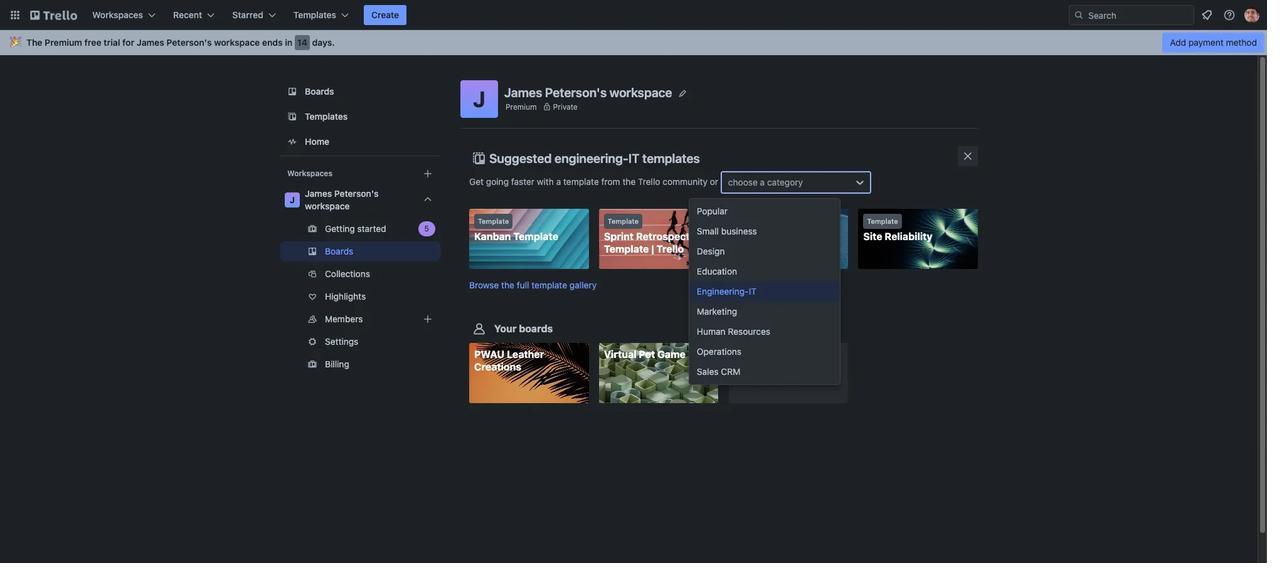 Task type: vqa. For each thing, say whether or not it's contained in the screenshot.
sm ICON at the top of page
no



Task type: locate. For each thing, give the bounding box(es) containing it.
0 horizontal spatial premium
[[45, 37, 82, 48]]

14
[[297, 37, 307, 48]]

0 vertical spatial boards link
[[280, 80, 440, 103]]

business
[[721, 226, 757, 237]]

1 vertical spatial the
[[501, 280, 514, 291]]

1 horizontal spatial james
[[305, 188, 332, 199]]

templates
[[293, 9, 336, 20], [305, 111, 348, 122]]

sprint left retrospective
[[604, 231, 634, 242]]

pwau
[[474, 349, 505, 360]]

premium down back to home image
[[45, 37, 82, 48]]

small
[[697, 226, 719, 237]]

templates up home
[[305, 111, 348, 122]]

templates button
[[286, 5, 356, 25]]

pet
[[639, 349, 655, 360]]

2 horizontal spatial peterson's
[[545, 85, 607, 99]]

1 vertical spatial workspace
[[610, 85, 672, 99]]

0 vertical spatial templates
[[293, 9, 336, 20]]

1 vertical spatial james peterson's workspace
[[305, 188, 379, 211]]

1 vertical spatial trello
[[734, 231, 761, 242]]

sprint inside template sprint retrospective template | trello
[[604, 231, 634, 242]]

create
[[371, 9, 399, 20]]

sprint right the agile at the top of page
[[790, 231, 820, 242]]

open information menu image
[[1223, 9, 1236, 21]]

days.
[[312, 37, 335, 48]]

0 horizontal spatial james peterson's workspace
[[305, 188, 379, 211]]

it left templates
[[629, 151, 640, 166]]

templates
[[642, 151, 700, 166]]

1 horizontal spatial it
[[749, 286, 757, 297]]

0 vertical spatial the
[[623, 176, 636, 187]]

getting started
[[325, 223, 386, 234]]

1 horizontal spatial peterson's
[[334, 188, 379, 199]]

template right full
[[532, 280, 567, 291]]

sprint inside template trello agile sprint board template
[[790, 231, 820, 242]]

the
[[623, 176, 636, 187], [501, 280, 514, 291]]

boards link down "getting started" at the left top of the page
[[280, 242, 440, 262]]

a right with
[[556, 176, 561, 187]]

1 vertical spatial j
[[290, 194, 295, 205]]

1 horizontal spatial the
[[623, 176, 636, 187]]

1 vertical spatial boards link
[[280, 242, 440, 262]]

2 vertical spatial workspace
[[305, 201, 350, 211]]

a
[[556, 176, 561, 187], [760, 177, 765, 188]]

james peterson's workspace
[[504, 85, 672, 99], [305, 188, 379, 211]]

🎉 the premium free trial for james peterson's workspace ends in 14 days.
[[10, 37, 335, 48]]

trello up board
[[734, 231, 761, 242]]

your
[[494, 323, 517, 335]]

payment
[[1189, 37, 1224, 48]]

getting
[[325, 223, 355, 234]]

2 sprint from the left
[[790, 231, 820, 242]]

pwau leather creations link
[[469, 343, 589, 404]]

sprint
[[604, 231, 634, 242], [790, 231, 820, 242]]

0 horizontal spatial the
[[501, 280, 514, 291]]

j inside button
[[473, 86, 486, 112]]

james peterson's workspace up private
[[504, 85, 672, 99]]

template right kanban at the top
[[513, 231, 558, 242]]

get going faster with a template from the trello community or
[[469, 176, 721, 187]]

billing link
[[280, 354, 440, 375]]

2 vertical spatial peterson's
[[334, 188, 379, 199]]

template down engineering- at left top
[[563, 176, 599, 187]]

0 horizontal spatial j
[[290, 194, 295, 205]]

pwau leather creations
[[474, 349, 544, 373]]

get
[[469, 176, 484, 187]]

1 horizontal spatial workspace
[[305, 201, 350, 211]]

template board image
[[285, 109, 300, 124]]

template left |
[[604, 243, 649, 255]]

workspaces button
[[85, 5, 163, 25]]

workspaces down home
[[287, 169, 332, 178]]

0 horizontal spatial sprint
[[604, 231, 634, 242]]

2 horizontal spatial james
[[504, 85, 542, 99]]

james right "j" button
[[504, 85, 542, 99]]

2 vertical spatial trello
[[657, 243, 684, 255]]

home image
[[285, 134, 300, 149]]

2 vertical spatial james
[[305, 188, 332, 199]]

j button
[[460, 80, 498, 118]]

a right choose
[[760, 177, 765, 188]]

template up site
[[867, 217, 898, 225]]

started
[[357, 223, 386, 234]]

browse the full template gallery
[[469, 280, 597, 291]]

0 vertical spatial james peterson's workspace
[[504, 85, 672, 99]]

0 vertical spatial j
[[473, 86, 486, 112]]

banner containing 🎉
[[0, 30, 1267, 55]]

boards link up templates link
[[280, 80, 440, 103]]

boards for second boards link from the top of the page
[[325, 246, 353, 257]]

suggested
[[489, 151, 552, 166]]

banner
[[0, 30, 1267, 55]]

premium right "j" button
[[506, 102, 537, 111]]

add image
[[420, 312, 435, 327]]

going
[[486, 176, 509, 187]]

0 horizontal spatial a
[[556, 176, 561, 187]]

0 vertical spatial james
[[137, 37, 164, 48]]

trello down templates
[[638, 176, 660, 187]]

choose
[[728, 177, 758, 188]]

workspaces inside popup button
[[92, 9, 143, 20]]

premium
[[45, 37, 82, 48], [506, 102, 537, 111]]

templates link
[[280, 105, 440, 128]]

james inside james peterson's workspace
[[305, 188, 332, 199]]

1 vertical spatial template
[[532, 280, 567, 291]]

0 vertical spatial boards
[[305, 86, 334, 97]]

game
[[658, 349, 686, 360]]

create a workspace image
[[420, 166, 435, 181]]

sales
[[697, 366, 719, 377]]

james right for
[[137, 37, 164, 48]]

boards down getting
[[325, 246, 353, 257]]

template
[[563, 176, 599, 187], [532, 280, 567, 291]]

1 sprint from the left
[[604, 231, 634, 242]]

peterson's up "getting started" at the left top of the page
[[334, 188, 379, 199]]

0 vertical spatial workspaces
[[92, 9, 143, 20]]

0 horizontal spatial peterson's
[[167, 37, 212, 48]]

0 vertical spatial premium
[[45, 37, 82, 48]]

collections
[[325, 269, 370, 279]]

the left full
[[501, 280, 514, 291]]

1 horizontal spatial james peterson's workspace
[[504, 85, 672, 99]]

workspaces up 'trial'
[[92, 9, 143, 20]]

from
[[601, 176, 620, 187]]

template inside template site reliability
[[867, 217, 898, 225]]

1 boards link from the top
[[280, 80, 440, 103]]

it up the resources
[[749, 286, 757, 297]]

workspaces
[[92, 9, 143, 20], [287, 169, 332, 178]]

james peterson's workspace up getting
[[305, 188, 379, 211]]

ends
[[262, 37, 283, 48]]

highlights
[[325, 291, 366, 302]]

popular
[[697, 206, 728, 216]]

peterson's down recent
[[167, 37, 212, 48]]

virtual
[[604, 349, 637, 360]]

reliability
[[885, 231, 933, 242]]

forward image
[[438, 221, 453, 237]]

j
[[473, 86, 486, 112], [290, 194, 295, 205]]

0 vertical spatial workspace
[[214, 37, 260, 48]]

in
[[285, 37, 293, 48]]

0 horizontal spatial it
[[629, 151, 640, 166]]

0 horizontal spatial workspaces
[[92, 9, 143, 20]]

board image
[[285, 84, 300, 99]]

browse
[[469, 280, 499, 291]]

1 vertical spatial premium
[[506, 102, 537, 111]]

method
[[1226, 37, 1257, 48]]

peterson's up private
[[545, 85, 607, 99]]

1 horizontal spatial a
[[760, 177, 765, 188]]

add payment method link
[[1163, 33, 1265, 53]]

1 horizontal spatial j
[[473, 86, 486, 112]]

members
[[325, 314, 363, 324]]

boards right board 'icon'
[[305, 86, 334, 97]]

template down the agile at the top of page
[[765, 243, 810, 255]]

workspace inside james peterson's workspace
[[305, 201, 350, 211]]

template down from
[[608, 217, 639, 225]]

for
[[122, 37, 134, 48]]

0 horizontal spatial james
[[137, 37, 164, 48]]

1 vertical spatial james
[[504, 85, 542, 99]]

1 vertical spatial peterson's
[[545, 85, 607, 99]]

templates inside popup button
[[293, 9, 336, 20]]

1 horizontal spatial sprint
[[790, 231, 820, 242]]

1 horizontal spatial workspaces
[[287, 169, 332, 178]]

the right from
[[623, 176, 636, 187]]

james up getting
[[305, 188, 332, 199]]

trello down retrospective
[[657, 243, 684, 255]]

template
[[478, 217, 509, 225], [608, 217, 639, 225], [738, 217, 768, 225], [867, 217, 898, 225], [513, 231, 558, 242], [604, 243, 649, 255], [765, 243, 810, 255]]

1 vertical spatial boards
[[325, 246, 353, 257]]

templates up days.
[[293, 9, 336, 20]]

james
[[137, 37, 164, 48], [504, 85, 542, 99], [305, 188, 332, 199]]



Task type: describe. For each thing, give the bounding box(es) containing it.
suggested engineering-it templates
[[489, 151, 700, 166]]

your boards
[[494, 323, 553, 335]]

human
[[697, 326, 726, 337]]

recent
[[173, 9, 202, 20]]

site
[[863, 231, 882, 242]]

add payment method
[[1170, 37, 1257, 48]]

with
[[537, 176, 554, 187]]

add
[[1170, 37, 1186, 48]]

the
[[26, 37, 42, 48]]

|
[[651, 243, 654, 255]]

0 vertical spatial trello
[[638, 176, 660, 187]]

community
[[663, 176, 708, 187]]

design
[[697, 246, 725, 257]]

1 horizontal spatial premium
[[506, 102, 537, 111]]

create button
[[364, 5, 407, 25]]

marketing
[[697, 306, 737, 317]]

home link
[[280, 130, 440, 153]]

settings
[[325, 336, 358, 347]]

trello inside template trello agile sprint board template
[[734, 231, 761, 242]]

template trello agile sprint board template
[[734, 217, 820, 255]]

template kanban template
[[474, 217, 558, 242]]

0 vertical spatial template
[[563, 176, 599, 187]]

choose a category
[[728, 177, 803, 188]]

primary element
[[0, 0, 1267, 30]]

crm
[[721, 366, 740, 377]]

or
[[710, 176, 718, 187]]

settings link
[[280, 332, 440, 352]]

james peterson (jamespeterson93) image
[[1245, 8, 1260, 23]]

0 notifications image
[[1199, 8, 1215, 23]]

home
[[305, 136, 329, 147]]

trial
[[104, 37, 120, 48]]

creations
[[474, 361, 521, 373]]

leather
[[507, 349, 544, 360]]

trello inside template sprint retrospective template | trello
[[657, 243, 684, 255]]

virtual pet game
[[604, 349, 686, 360]]

virtual pet game link
[[599, 343, 719, 404]]

starred button
[[225, 5, 283, 25]]

starred
[[232, 9, 263, 20]]

collections link
[[280, 264, 453, 284]]

operations
[[697, 346, 742, 357]]

faster
[[511, 176, 535, 187]]

template up kanban at the top
[[478, 217, 509, 225]]

template site reliability
[[863, 217, 933, 242]]

members link
[[280, 309, 440, 329]]

free
[[84, 37, 101, 48]]

highlights link
[[280, 287, 440, 307]]

2 horizontal spatial workspace
[[610, 85, 672, 99]]

category
[[767, 177, 803, 188]]

2 boards link from the top
[[280, 242, 440, 262]]

private
[[553, 102, 578, 111]]

full
[[517, 280, 529, 291]]

search image
[[1074, 10, 1084, 20]]

template sprint retrospective template | trello
[[604, 217, 704, 255]]

education
[[697, 266, 737, 277]]

back to home image
[[30, 5, 77, 25]]

browse the full template gallery link
[[469, 280, 597, 291]]

template up business
[[738, 217, 768, 225]]

sales crm
[[697, 366, 740, 377]]

boards
[[519, 323, 553, 335]]

0 vertical spatial it
[[629, 151, 640, 166]]

🎉
[[10, 37, 21, 48]]

small business
[[697, 226, 757, 237]]

5
[[424, 224, 429, 233]]

recent button
[[166, 5, 222, 25]]

boards for second boards link from the bottom
[[305, 86, 334, 97]]

retrospective
[[636, 231, 704, 242]]

engineering-it
[[697, 286, 757, 297]]

gallery
[[570, 280, 597, 291]]

agile
[[763, 231, 788, 242]]

Search field
[[1084, 6, 1194, 24]]

0 vertical spatial peterson's
[[167, 37, 212, 48]]

confetti image
[[10, 37, 21, 48]]

1 vertical spatial templates
[[305, 111, 348, 122]]

peterson's inside james peterson's workspace
[[334, 188, 379, 199]]

forward image
[[438, 267, 453, 282]]

board
[[734, 243, 763, 255]]

kanban
[[474, 231, 511, 242]]

0 horizontal spatial workspace
[[214, 37, 260, 48]]

engineering-
[[697, 286, 749, 297]]

1 vertical spatial it
[[749, 286, 757, 297]]

human resources
[[697, 326, 770, 337]]

billing
[[325, 359, 349, 370]]

resources
[[728, 326, 770, 337]]

1 vertical spatial workspaces
[[287, 169, 332, 178]]

engineering-
[[555, 151, 629, 166]]



